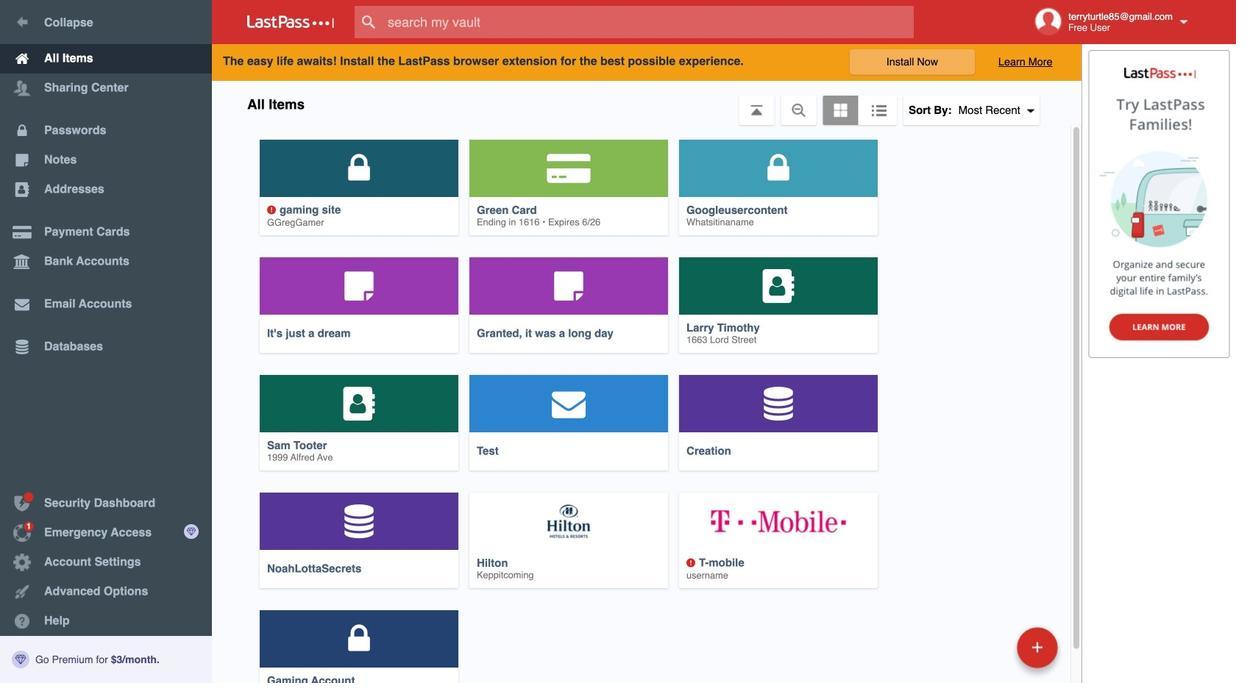 Task type: describe. For each thing, give the bounding box(es) containing it.
search my vault text field
[[355, 6, 943, 38]]

Search search field
[[355, 6, 943, 38]]

main navigation navigation
[[0, 0, 212, 684]]



Task type: locate. For each thing, give the bounding box(es) containing it.
lastpass image
[[247, 15, 334, 29]]

vault options navigation
[[212, 81, 1082, 125]]

new item navigation
[[1012, 623, 1067, 684]]

new item image
[[1032, 643, 1043, 653]]



Task type: vqa. For each thing, say whether or not it's contained in the screenshot.
Search Search Field
yes



